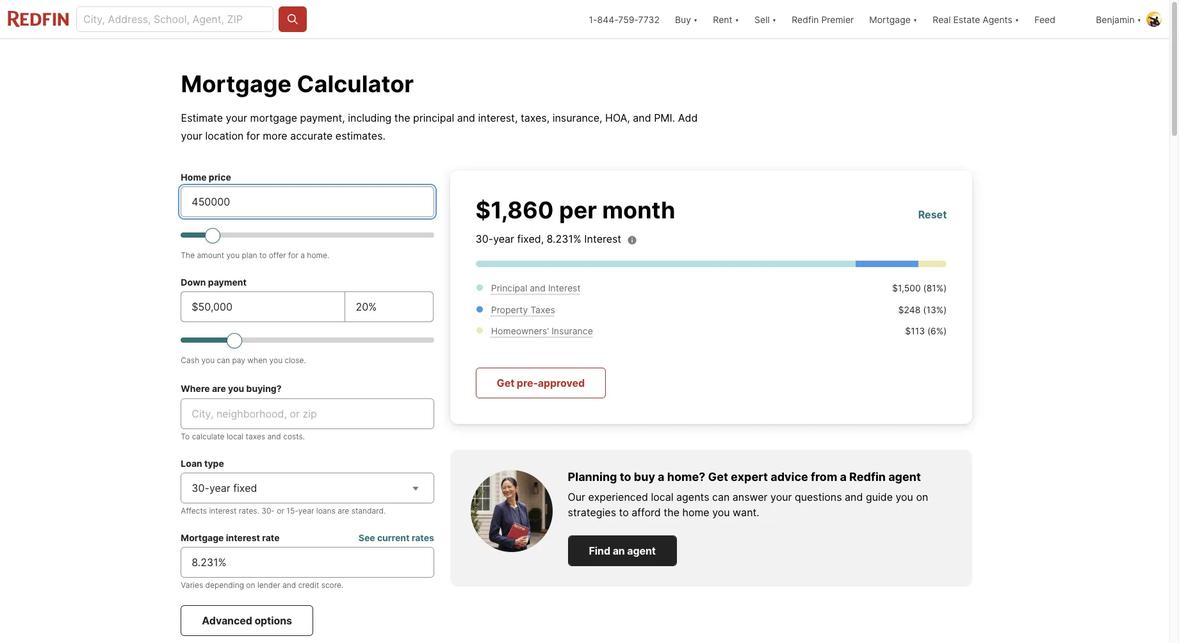 Task type: locate. For each thing, give the bounding box(es) containing it.
844-
[[597, 14, 618, 25]]

1 horizontal spatial agent
[[888, 470, 921, 483]]

a right buy
[[658, 470, 665, 483]]

agent inside button
[[627, 544, 656, 557]]

are right where
[[212, 383, 226, 394]]

for
[[246, 129, 260, 142], [288, 250, 298, 260]]

pay
[[232, 355, 245, 365]]

cash you can pay when you close.
[[181, 355, 306, 365]]

0 vertical spatial mortgage
[[869, 14, 911, 25]]

add
[[678, 111, 698, 124]]

interest up taxes on the left of the page
[[548, 282, 581, 293]]

mortgage
[[869, 14, 911, 25], [181, 70, 291, 98], [181, 532, 224, 543]]

options
[[255, 614, 292, 627]]

▾ right buy
[[694, 14, 698, 25]]

interest for mortgage
[[226, 532, 260, 543]]

year left loans
[[298, 506, 314, 516]]

to calculate local taxes and costs.
[[181, 432, 305, 441]]

Home Price Slider range field
[[181, 227, 434, 243]]

local left taxes
[[227, 432, 244, 441]]

and left the 'guide'
[[845, 491, 863, 503]]

0 vertical spatial interest
[[209, 506, 237, 516]]

2 vertical spatial to
[[619, 506, 629, 519]]

current
[[377, 532, 410, 543]]

1 horizontal spatial are
[[338, 506, 349, 516]]

get left expert
[[708, 470, 728, 483]]

▾ for sell ▾
[[772, 14, 776, 25]]

to inside our experienced local agents can answer your questions and guide you on strategies to afford the home you want.
[[619, 506, 629, 519]]

mortgage ▾
[[869, 14, 917, 25]]

2 ▾ from the left
[[735, 14, 739, 25]]

down payment
[[181, 277, 247, 288]]

30- for 30-year fixed
[[192, 482, 209, 494]]

30- left or
[[262, 506, 275, 516]]

30-
[[476, 232, 493, 245], [192, 482, 209, 494], [262, 506, 275, 516]]

1 vertical spatial agent
[[627, 544, 656, 557]]

1 horizontal spatial 30-
[[262, 506, 275, 516]]

your down estimate
[[181, 129, 202, 142]]

taxes
[[246, 432, 265, 441]]

1 vertical spatial interest
[[548, 282, 581, 293]]

buy ▾ button
[[667, 0, 705, 38]]

1-844-759-7732
[[589, 14, 660, 25]]

0 horizontal spatial a
[[300, 250, 305, 260]]

redfin premier button
[[784, 0, 862, 38]]

the inside our experienced local agents can answer your questions and guide you on strategies to afford the home you want.
[[664, 506, 679, 519]]

1 horizontal spatial can
[[712, 491, 730, 503]]

the
[[394, 111, 410, 124], [664, 506, 679, 519]]

1 horizontal spatial for
[[288, 250, 298, 260]]

year left "fixed,"
[[493, 232, 514, 245]]

1 vertical spatial local
[[651, 491, 673, 503]]

interest down rates.
[[226, 532, 260, 543]]

for left more
[[246, 129, 260, 142]]

close.
[[285, 355, 306, 365]]

1 vertical spatial can
[[712, 491, 730, 503]]

advanced options button
[[181, 605, 313, 636]]

0 vertical spatial year
[[493, 232, 514, 245]]

0 vertical spatial are
[[212, 383, 226, 394]]

1 vertical spatial interest
[[226, 532, 260, 543]]

fixed
[[233, 482, 257, 494]]

to
[[259, 250, 267, 260], [620, 470, 631, 483], [619, 506, 629, 519]]

1 vertical spatial the
[[664, 506, 679, 519]]

premier
[[821, 14, 854, 25]]

(13%)
[[923, 304, 947, 315]]

to down "experienced"
[[619, 506, 629, 519]]

4 ▾ from the left
[[913, 14, 917, 25]]

afford
[[632, 506, 661, 519]]

None text field
[[192, 194, 423, 209]]

1 horizontal spatial get
[[708, 470, 728, 483]]

from
[[811, 470, 837, 483]]

mortgage
[[250, 111, 297, 124]]

▾ for benjamin ▾
[[1137, 14, 1141, 25]]

property taxes link
[[491, 304, 555, 315]]

varies depending on lender and credit score.
[[181, 580, 343, 590]]

0 vertical spatial 30-
[[476, 232, 493, 245]]

▾ left user photo
[[1137, 14, 1141, 25]]

you right the cash
[[201, 355, 215, 365]]

price
[[209, 172, 231, 183]]

redfin
[[792, 14, 819, 25], [849, 470, 886, 483]]

agent up the 'guide'
[[888, 470, 921, 483]]

▾ left real
[[913, 14, 917, 25]]

0 vertical spatial get
[[497, 376, 514, 389]]

answer
[[733, 491, 768, 503]]

$1,500
[[892, 282, 921, 293]]

on right the 'guide'
[[916, 491, 928, 503]]

1 horizontal spatial local
[[651, 491, 673, 503]]

1 ▾ from the left
[[694, 14, 698, 25]]

0 horizontal spatial redfin
[[792, 14, 819, 25]]

costs.
[[283, 432, 305, 441]]

0 vertical spatial redfin
[[792, 14, 819, 25]]

0 vertical spatial for
[[246, 129, 260, 142]]

▾ right rent
[[735, 14, 739, 25]]

for right offer
[[288, 250, 298, 260]]

find an agent button
[[568, 535, 677, 566]]

experienced
[[588, 491, 648, 503]]

offer
[[269, 250, 286, 260]]

calculate
[[192, 432, 225, 441]]

your
[[226, 111, 247, 124], [181, 129, 202, 142], [771, 491, 792, 503]]

1 vertical spatial are
[[338, 506, 349, 516]]

0 vertical spatial the
[[394, 111, 410, 124]]

1 horizontal spatial interest
[[584, 232, 621, 245]]

buy ▾ button
[[675, 0, 698, 38]]

mortgage ▾ button
[[869, 0, 917, 38]]

2 horizontal spatial your
[[771, 491, 792, 503]]

0 horizontal spatial local
[[227, 432, 244, 441]]

redfin up the 'guide'
[[849, 470, 886, 483]]

where are you buying?
[[181, 383, 282, 394]]

1 horizontal spatial redfin
[[849, 470, 886, 483]]

mortgage ▾ button
[[862, 0, 925, 38]]

or
[[277, 506, 284, 516]]

interest
[[209, 506, 237, 516], [226, 532, 260, 543]]

(6%)
[[927, 325, 947, 336]]

year for fixed,
[[493, 232, 514, 245]]

0 horizontal spatial can
[[217, 355, 230, 365]]

▾ for mortgage ▾
[[913, 14, 917, 25]]

0 vertical spatial local
[[227, 432, 244, 441]]

local inside our experienced local agents can answer your questions and guide you on strategies to afford the home you want.
[[651, 491, 673, 503]]

local up afford
[[651, 491, 673, 503]]

payment
[[208, 277, 247, 288]]

5 ▾ from the left
[[1015, 14, 1019, 25]]

1 vertical spatial on
[[246, 580, 255, 590]]

to right plan
[[259, 250, 267, 260]]

▾ right sell
[[772, 14, 776, 25]]

2 vertical spatial year
[[298, 506, 314, 516]]

and inside our experienced local agents can answer your questions and guide you on strategies to afford the home you want.
[[845, 491, 863, 503]]

depending
[[205, 580, 244, 590]]

can right agents
[[712, 491, 730, 503]]

loans
[[316, 506, 336, 516]]

payment,
[[300, 111, 345, 124]]

0 horizontal spatial for
[[246, 129, 260, 142]]

the left home at the bottom
[[664, 506, 679, 519]]

where
[[181, 383, 210, 394]]

amount
[[197, 250, 224, 260]]

0 vertical spatial interest
[[584, 232, 621, 245]]

your down advice
[[771, 491, 792, 503]]

expert
[[731, 470, 768, 483]]

local for agents
[[651, 491, 673, 503]]

0 horizontal spatial interest
[[548, 282, 581, 293]]

6 ▾ from the left
[[1137, 14, 1141, 25]]

you
[[226, 250, 240, 260], [201, 355, 215, 365], [269, 355, 283, 365], [228, 383, 244, 394], [896, 491, 913, 503], [712, 506, 730, 519]]

see current rates
[[358, 532, 434, 543]]

you right when
[[269, 355, 283, 365]]

are
[[212, 383, 226, 394], [338, 506, 349, 516]]

1 vertical spatial mortgage
[[181, 70, 291, 98]]

1 horizontal spatial the
[[664, 506, 679, 519]]

for inside 'estimate your mortgage payment, including the principal and interest, taxes, insurance, hoa, and pmi. add your location for more accurate estimates.'
[[246, 129, 260, 142]]

to left buy
[[620, 470, 631, 483]]

and up taxes on the left of the page
[[530, 282, 546, 293]]

standard.
[[351, 506, 386, 516]]

1-
[[589, 14, 597, 25]]

2 horizontal spatial year
[[493, 232, 514, 245]]

our
[[568, 491, 585, 503]]

redfin left "premier"
[[792, 14, 819, 25]]

can left pay
[[217, 355, 230, 365]]

0 vertical spatial on
[[916, 491, 928, 503]]

year left fixed
[[209, 482, 230, 494]]

are right loans
[[338, 506, 349, 516]]

loan
[[181, 458, 202, 469]]

mortgage down affects
[[181, 532, 224, 543]]

advice
[[771, 470, 808, 483]]

759-
[[618, 14, 638, 25]]

1 vertical spatial redfin
[[849, 470, 886, 483]]

$1,860 per month
[[476, 196, 675, 224]]

a left home. on the left top
[[300, 250, 305, 260]]

2 horizontal spatial 30-
[[476, 232, 493, 245]]

get left pre-
[[497, 376, 514, 389]]

mortgage left real
[[869, 14, 911, 25]]

1 vertical spatial your
[[181, 129, 202, 142]]

mortgage inside dropdown button
[[869, 14, 911, 25]]

redfin inside redfin premier button
[[792, 14, 819, 25]]

year
[[493, 232, 514, 245], [209, 482, 230, 494], [298, 506, 314, 516]]

0 horizontal spatial get
[[497, 376, 514, 389]]

get pre-approved
[[497, 376, 585, 389]]

agent right an
[[627, 544, 656, 557]]

3 ▾ from the left
[[772, 14, 776, 25]]

0 vertical spatial can
[[217, 355, 230, 365]]

30- up affects
[[192, 482, 209, 494]]

1 vertical spatial year
[[209, 482, 230, 494]]

including
[[348, 111, 392, 124]]

1 horizontal spatial year
[[298, 506, 314, 516]]

0 vertical spatial your
[[226, 111, 247, 124]]

None text field
[[192, 299, 335, 314], [356, 299, 423, 314], [192, 555, 423, 570], [192, 299, 335, 314], [356, 299, 423, 314], [192, 555, 423, 570]]

0 horizontal spatial year
[[209, 482, 230, 494]]

interest down per
[[584, 232, 621, 245]]

get
[[497, 376, 514, 389], [708, 470, 728, 483]]

2 vertical spatial your
[[771, 491, 792, 503]]

planning to buy a home? get expert advice from a redfin agent
[[568, 470, 921, 483]]

a
[[300, 250, 305, 260], [658, 470, 665, 483], [840, 470, 847, 483]]

principal and interest
[[491, 282, 581, 293]]

you left buying?
[[228, 383, 244, 394]]

on left 'lender'
[[246, 580, 255, 590]]

local
[[227, 432, 244, 441], [651, 491, 673, 503]]

1 horizontal spatial on
[[916, 491, 928, 503]]

sell ▾
[[754, 14, 776, 25]]

1 vertical spatial to
[[620, 470, 631, 483]]

the left principal
[[394, 111, 410, 124]]

30- down the "$1,860"
[[476, 232, 493, 245]]

0 horizontal spatial agent
[[627, 544, 656, 557]]

rates
[[412, 532, 434, 543]]

2 vertical spatial mortgage
[[181, 532, 224, 543]]

▾ right agents
[[1015, 14, 1019, 25]]

mortgage for mortgage interest rate
[[181, 532, 224, 543]]

0 horizontal spatial the
[[394, 111, 410, 124]]

1 vertical spatial 30-
[[192, 482, 209, 494]]

0 horizontal spatial on
[[246, 580, 255, 590]]

mortgage up estimate
[[181, 70, 291, 98]]

down
[[181, 277, 206, 288]]

interest down 30-year fixed
[[209, 506, 237, 516]]

a right 'from'
[[840, 470, 847, 483]]

and left pmi.
[[633, 111, 651, 124]]

▾
[[694, 14, 698, 25], [735, 14, 739, 25], [772, 14, 776, 25], [913, 14, 917, 25], [1015, 14, 1019, 25], [1137, 14, 1141, 25]]

taxes,
[[521, 111, 550, 124]]

0 horizontal spatial 30-
[[192, 482, 209, 494]]

your up location in the top left of the page
[[226, 111, 247, 124]]



Task type: vqa. For each thing, say whether or not it's contained in the screenshot.
Uspto.
no



Task type: describe. For each thing, give the bounding box(es) containing it.
real estate agents ▾ button
[[925, 0, 1027, 38]]

$113
[[905, 325, 925, 336]]

$248
[[898, 304, 921, 315]]

and left credit
[[282, 580, 296, 590]]

year for fixed
[[209, 482, 230, 494]]

1 horizontal spatial your
[[226, 111, 247, 124]]

1 horizontal spatial a
[[658, 470, 665, 483]]

buy
[[675, 14, 691, 25]]

buy
[[634, 470, 655, 483]]

rent ▾ button
[[705, 0, 747, 38]]

7732
[[638, 14, 660, 25]]

principal
[[491, 282, 527, 293]]

agents
[[676, 491, 709, 503]]

approved
[[538, 376, 585, 389]]

8.231%
[[547, 232, 581, 245]]

month
[[602, 196, 675, 224]]

0 vertical spatial agent
[[888, 470, 921, 483]]

get inside button
[[497, 376, 514, 389]]

estimate your mortgage payment, including the principal and interest, taxes, insurance, hoa, and pmi. add your location for more accurate estimates.
[[181, 111, 698, 142]]

you left plan
[[226, 250, 240, 260]]

▾ for buy ▾
[[694, 14, 698, 25]]

credit
[[298, 580, 319, 590]]

taxes
[[530, 304, 555, 315]]

City, Address, School, Agent, ZIP search field
[[76, 6, 273, 32]]

estate
[[953, 14, 980, 25]]

location
[[205, 129, 244, 142]]

lender
[[257, 580, 280, 590]]

Down Payment Slider range field
[[181, 332, 434, 348]]

rates.
[[239, 506, 259, 516]]

affects
[[181, 506, 207, 516]]

1-844-759-7732 link
[[589, 14, 660, 25]]

per
[[559, 196, 597, 224]]

estimate
[[181, 111, 223, 124]]

loan type
[[181, 458, 224, 469]]

30-year fixed
[[192, 482, 257, 494]]

mortgage calculator
[[181, 70, 414, 98]]

submit search image
[[286, 13, 299, 26]]

accurate
[[290, 129, 333, 142]]

mortgage interest rate
[[181, 532, 280, 543]]

advanced options
[[202, 614, 292, 627]]

agent image
[[470, 470, 552, 552]]

2 horizontal spatial a
[[840, 470, 847, 483]]

interest,
[[478, 111, 518, 124]]

1 vertical spatial for
[[288, 250, 298, 260]]

rent ▾
[[713, 14, 739, 25]]

15-
[[287, 506, 298, 516]]

on inside our experienced local agents can answer your questions and guide you on strategies to afford the home you want.
[[916, 491, 928, 503]]

redfin premier
[[792, 14, 854, 25]]

to
[[181, 432, 190, 441]]

buying?
[[246, 383, 282, 394]]

an
[[613, 544, 625, 557]]

reset
[[918, 208, 947, 221]]

sell
[[754, 14, 770, 25]]

find an agent
[[589, 544, 656, 557]]

can inside our experienced local agents can answer your questions and guide you on strategies to afford the home you want.
[[712, 491, 730, 503]]

questions
[[795, 491, 842, 503]]

the amount you plan to offer for a home.
[[181, 250, 329, 260]]

the inside 'estimate your mortgage payment, including the principal and interest, taxes, insurance, hoa, and pmi. add your location for more accurate estimates.'
[[394, 111, 410, 124]]

the
[[181, 250, 195, 260]]

benjamin ▾
[[1096, 14, 1141, 25]]

reset button
[[918, 207, 947, 222]]

homeowners' insurance link
[[491, 325, 593, 336]]

home
[[682, 506, 709, 519]]

0 horizontal spatial are
[[212, 383, 226, 394]]

varies
[[181, 580, 203, 590]]

interest for affects
[[209, 506, 237, 516]]

1 vertical spatial get
[[708, 470, 728, 483]]

pre-
[[517, 376, 538, 389]]

planning
[[568, 470, 617, 483]]

type
[[204, 458, 224, 469]]

home?
[[667, 470, 705, 483]]

mortgage for mortgage calculator
[[181, 70, 291, 98]]

get pre-approved button
[[476, 367, 606, 398]]

0 horizontal spatial your
[[181, 129, 202, 142]]

City, neighborhood, or zip search field
[[181, 398, 434, 429]]

$113 (6%)
[[905, 325, 947, 336]]

you right the 'guide'
[[896, 491, 913, 503]]

fixed,
[[517, 232, 544, 245]]

0 vertical spatial to
[[259, 250, 267, 260]]

property
[[491, 304, 528, 315]]

rate
[[262, 532, 280, 543]]

hoa,
[[605, 111, 630, 124]]

$248 (13%)
[[898, 304, 947, 315]]

you left want. on the bottom right
[[712, 506, 730, 519]]

advanced
[[202, 614, 252, 627]]

real estate agents ▾ link
[[933, 0, 1019, 38]]

buy ▾
[[675, 14, 698, 25]]

local for taxes
[[227, 432, 244, 441]]

and left interest, at the top left of the page
[[457, 111, 475, 124]]

mortgage for mortgage ▾
[[869, 14, 911, 25]]

▾ for rent ▾
[[735, 14, 739, 25]]

user photo image
[[1146, 12, 1162, 27]]

see current rates link
[[358, 531, 434, 544]]

2 vertical spatial 30-
[[262, 506, 275, 516]]

more
[[263, 129, 287, 142]]

affects interest rates. 30- or 15-year loans are standard.
[[181, 506, 386, 516]]

and right taxes
[[267, 432, 281, 441]]

$1,500 (81%)
[[892, 282, 947, 293]]

feed
[[1034, 14, 1055, 25]]

insurance,
[[553, 111, 602, 124]]

rent ▾ button
[[713, 0, 739, 38]]

30- for 30-year fixed, 8.231% interest
[[476, 232, 493, 245]]

benjamin
[[1096, 14, 1135, 25]]

see
[[358, 532, 375, 543]]

$1,860
[[476, 196, 554, 224]]

your inside our experienced local agents can answer your questions and guide you on strategies to afford the home you want.
[[771, 491, 792, 503]]



